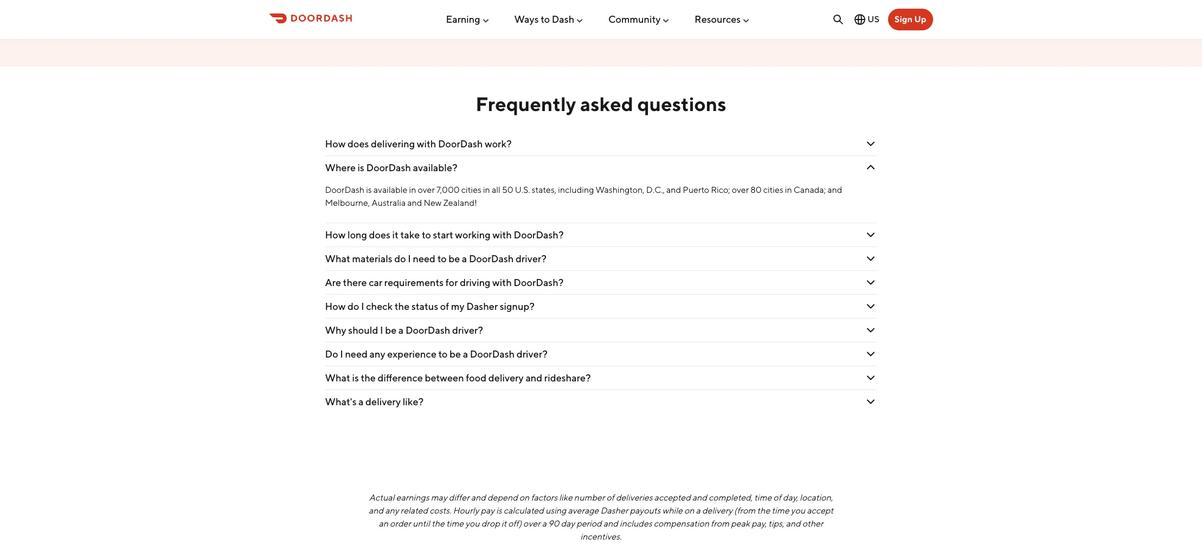 Task type: describe. For each thing, give the bounding box(es) containing it.
new
[[424, 198, 442, 208]]

melbourne,
[[325, 198, 370, 208]]

is for where
[[358, 162, 365, 174]]

australia
[[372, 198, 406, 208]]

chevron down image for how does delivering with doordash work?
[[865, 137, 878, 151]]

doordash up available
[[367, 162, 411, 174]]

3 chevron down image from the top
[[865, 396, 878, 409]]

driving
[[460, 277, 491, 289]]

what materials do i need to be a doordash driver?
[[325, 253, 547, 265]]

completed,
[[709, 493, 753, 503]]

80
[[751, 185, 762, 195]]

chevron down image for are there car requirements for driving with doordash?
[[865, 276, 878, 289]]

washington,
[[596, 185, 645, 195]]

rideshare?
[[545, 373, 591, 384]]

0 vertical spatial delivery
[[489, 373, 524, 384]]

car
[[369, 277, 383, 289]]

community
[[609, 13, 661, 25]]

0 horizontal spatial on
[[520, 493, 530, 503]]

up
[[915, 14, 927, 24]]

2 horizontal spatial over
[[732, 185, 749, 195]]

chevron down image for what materials do i need to be a doordash driver?
[[865, 253, 878, 266]]

where is doordash available?
[[325, 162, 458, 174]]

and right accepted
[[693, 493, 707, 503]]

order
[[390, 519, 411, 529]]

sign up button
[[889, 9, 933, 30]]

start
[[433, 229, 453, 241]]

calculated
[[504, 506, 544, 516]]

includes
[[620, 519, 653, 529]]

90
[[549, 519, 560, 529]]

the right the check
[[395, 301, 410, 312]]

a down the working
[[462, 253, 467, 265]]

1 vertical spatial does
[[369, 229, 391, 241]]

work?
[[485, 138, 512, 150]]

chevron down image for where is doordash available?
[[865, 161, 878, 174]]

0 vertical spatial need
[[413, 253, 436, 265]]

chevron down image for driver?
[[865, 324, 878, 337]]

chevron down image for how do i check the status of my dasher signup?
[[865, 300, 878, 313]]

1 vertical spatial be
[[385, 325, 397, 336]]

period
[[577, 519, 602, 529]]

be for experience
[[450, 349, 461, 360]]

asked
[[581, 92, 634, 115]]

why should i be a doordash driver?
[[325, 325, 483, 336]]

over inside "actual earnings may differ and depend on factors like number of deliveries accepted and completed, time of day, location, and any related costs. hourly pay is calculated using average dasher payouts while on a delivery (from the time you accept an order until the time you drop it off) over a 90 day period and includes compensation from peak pay, tips, and other incentives."
[[524, 519, 541, 529]]

doordash up available?
[[438, 138, 483, 150]]

1 vertical spatial delivery
[[366, 397, 401, 408]]

questions
[[638, 92, 727, 115]]

1 vertical spatial driver?
[[452, 325, 483, 336]]

what's
[[325, 397, 357, 408]]

how for how does delivering with doordash work?
[[325, 138, 346, 150]]

doordash up food at the bottom left
[[470, 349, 515, 360]]

costs.
[[430, 506, 452, 516]]

2 cities from the left
[[764, 185, 784, 195]]

doordash up the driving
[[469, 253, 514, 265]]

rico;
[[711, 185, 731, 195]]

materials
[[352, 253, 393, 265]]

take
[[401, 229, 420, 241]]

2 vertical spatial with
[[493, 277, 512, 289]]

2 doordash? from the top
[[514, 277, 564, 289]]

frequently
[[476, 92, 577, 115]]

be for need
[[449, 253, 460, 265]]

1 horizontal spatial on
[[685, 506, 695, 516]]

and left rideshare?
[[526, 373, 543, 384]]

there
[[343, 277, 367, 289]]

working
[[455, 229, 491, 241]]

accept
[[807, 506, 834, 516]]

2 horizontal spatial of
[[774, 493, 782, 503]]

1 vertical spatial time
[[772, 506, 790, 516]]

are
[[325, 277, 341, 289]]

what is the difference between food delivery and rideshare?
[[325, 373, 591, 384]]

actual
[[369, 493, 395, 503]]

available?
[[413, 162, 458, 174]]

to for need
[[438, 253, 447, 265]]

0 vertical spatial with
[[417, 138, 436, 150]]

do i need any experience to be a doordash driver?
[[325, 349, 548, 360]]

1 doordash? from the top
[[514, 229, 564, 241]]

1 vertical spatial need
[[345, 349, 368, 360]]

dasher inside "actual earnings may differ and depend on factors like number of deliveries accepted and completed, time of day, location, and any related costs. hourly pay is calculated using average dasher payouts while on a delivery (from the time you accept an order until the time you drop it off) over a 90 day period and includes compensation from peak pay, tips, and other incentives."
[[601, 506, 629, 516]]

earning link
[[446, 9, 490, 29]]

check
[[366, 301, 393, 312]]

states,
[[532, 185, 557, 195]]

and down actual
[[369, 506, 384, 516]]

is inside "actual earnings may differ and depend on factors like number of deliveries accepted and completed, time of day, location, and any related costs. hourly pay is calculated using average dasher payouts while on a delivery (from the time you accept an order until the time you drop it off) over a 90 day period and includes compensation from peak pay, tips, and other incentives."
[[497, 506, 502, 516]]

sign
[[895, 14, 913, 24]]

0 horizontal spatial over
[[418, 185, 435, 195]]

1 horizontal spatial of
[[607, 493, 615, 503]]

i right should on the bottom left of the page
[[380, 325, 383, 336]]

chevron down image for how long does it take to start working with doordash?
[[865, 229, 878, 242]]

driver? for what materials do i need to be a doordash driver?
[[516, 253, 547, 265]]

to for take
[[422, 229, 431, 241]]

where
[[325, 162, 356, 174]]

how does delivering with doordash work?
[[325, 138, 512, 150]]

and right d.c., in the top of the page
[[667, 185, 682, 195]]

number
[[574, 493, 605, 503]]

tips,
[[769, 519, 785, 529]]

like
[[560, 493, 573, 503]]

day,
[[783, 493, 799, 503]]

ways to dash
[[515, 13, 575, 25]]

an
[[379, 519, 389, 529]]

doordash down how do i check the status of my dasher signup?
[[406, 325, 451, 336]]

peak
[[731, 519, 750, 529]]

the up pay,
[[758, 506, 771, 516]]

requirements
[[385, 277, 444, 289]]

2 vertical spatial time
[[447, 519, 464, 529]]

while
[[663, 506, 683, 516]]

do
[[325, 349, 338, 360]]

puerto
[[683, 185, 710, 195]]

globe line image
[[854, 13, 867, 26]]

0 vertical spatial dasher
[[467, 301, 498, 312]]

resources
[[695, 13, 741, 25]]

pay,
[[752, 519, 767, 529]]

u.s.
[[515, 185, 530, 195]]

the down costs.
[[432, 519, 445, 529]]

including
[[558, 185, 594, 195]]

i left the check
[[361, 301, 364, 312]]

off)
[[508, 519, 522, 529]]

pay
[[481, 506, 495, 516]]

long
[[348, 229, 367, 241]]



Task type: locate. For each thing, give the bounding box(es) containing it.
why
[[325, 325, 347, 336]]

2 how from the top
[[325, 229, 346, 241]]

to inside 'link'
[[541, 13, 550, 25]]

i down 'take'
[[408, 253, 411, 265]]

in
[[409, 185, 416, 195], [483, 185, 490, 195], [786, 185, 793, 195]]

need
[[413, 253, 436, 265], [345, 349, 368, 360]]

and right tips,
[[786, 519, 801, 529]]

on
[[520, 493, 530, 503], [685, 506, 695, 516]]

driver? up rideshare?
[[517, 349, 548, 360]]

a right what's
[[359, 397, 364, 408]]

chevron down image for do i need any experience to be a doordash driver?
[[865, 348, 878, 361]]

doordash is available in over 7,000 cities in all 50 u.s. states, including washington, d.c., and puerto rico; over 80 cities in canada; and melbourne, australia and new zealand!
[[325, 185, 843, 208]]

time up tips,
[[772, 506, 790, 516]]

on up compensation
[[685, 506, 695, 516]]

time
[[755, 493, 772, 503], [772, 506, 790, 516], [447, 519, 464, 529]]

from
[[711, 519, 730, 529]]

drop
[[482, 519, 500, 529]]

0 vertical spatial time
[[755, 493, 772, 503]]

is left available
[[366, 185, 372, 195]]

2 chevron down image from the top
[[865, 372, 878, 385]]

2 what from the top
[[325, 373, 350, 384]]

ways to dash link
[[515, 9, 584, 29]]

delivering
[[371, 138, 415, 150]]

0 vertical spatial chevron down image
[[865, 324, 878, 337]]

is right where
[[358, 162, 365, 174]]

1 horizontal spatial in
[[483, 185, 490, 195]]

2 vertical spatial be
[[450, 349, 461, 360]]

2 chevron down image from the top
[[865, 161, 878, 174]]

what up what's
[[325, 373, 350, 384]]

0 vertical spatial driver?
[[516, 253, 547, 265]]

it left 'take'
[[393, 229, 399, 241]]

doordash inside doordash is available in over 7,000 cities in all 50 u.s. states, including washington, d.c., and puerto rico; over 80 cities in canada; and melbourne, australia and new zealand!
[[325, 185, 365, 195]]

any up an
[[385, 506, 399, 516]]

signup?
[[500, 301, 535, 312]]

delivery right food at the bottom left
[[489, 373, 524, 384]]

time up (from
[[755, 493, 772, 503]]

i right do
[[340, 349, 343, 360]]

the up what's a delivery like?
[[361, 373, 376, 384]]

0 vertical spatial what
[[325, 253, 350, 265]]

is for doordash
[[366, 185, 372, 195]]

over down calculated
[[524, 519, 541, 529]]

payouts
[[630, 506, 661, 516]]

0 horizontal spatial need
[[345, 349, 368, 360]]

1 horizontal spatial you
[[791, 506, 806, 516]]

0 horizontal spatial it
[[393, 229, 399, 241]]

0 vertical spatial does
[[348, 138, 369, 150]]

2 vertical spatial how
[[325, 301, 346, 312]]

0 horizontal spatial you
[[466, 519, 480, 529]]

is inside doordash is available in over 7,000 cities in all 50 u.s. states, including washington, d.c., and puerto rico; over 80 cities in canada; and melbourne, australia and new zealand!
[[366, 185, 372, 195]]

to for experience
[[439, 349, 448, 360]]

to
[[541, 13, 550, 25], [422, 229, 431, 241], [438, 253, 447, 265], [439, 349, 448, 360]]

location,
[[800, 493, 833, 503]]

be up what is the difference between food delivery and rideshare?
[[450, 349, 461, 360]]

1 vertical spatial on
[[685, 506, 695, 516]]

i
[[408, 253, 411, 265], [361, 301, 364, 312], [380, 325, 383, 336], [340, 349, 343, 360]]

hourly
[[453, 506, 479, 516]]

delivery down difference
[[366, 397, 401, 408]]

do down 'take'
[[395, 253, 406, 265]]

with right the driving
[[493, 277, 512, 289]]

with up available?
[[417, 138, 436, 150]]

1 horizontal spatial over
[[524, 519, 541, 529]]

driver? down my
[[452, 325, 483, 336]]

cities right 80
[[764, 185, 784, 195]]

you down hourly
[[466, 519, 480, 529]]

any
[[370, 349, 386, 360], [385, 506, 399, 516]]

us
[[868, 14, 880, 24]]

a up compensation
[[696, 506, 701, 516]]

does right "long"
[[369, 229, 391, 241]]

doordash
[[438, 138, 483, 150], [367, 162, 411, 174], [325, 185, 365, 195], [469, 253, 514, 265], [406, 325, 451, 336], [470, 349, 515, 360]]

earning
[[446, 13, 481, 25]]

it
[[393, 229, 399, 241], [502, 519, 507, 529]]

it inside "actual earnings may differ and depend on factors like number of deliveries accepted and completed, time of day, location, and any related costs. hourly pay is calculated using average dasher payouts while on a delivery (from the time you accept an order until the time you drop it off) over a 90 day period and includes compensation from peak pay, tips, and other incentives."
[[502, 519, 507, 529]]

over left 80
[[732, 185, 749, 195]]

(from
[[735, 506, 756, 516]]

1 vertical spatial how
[[325, 229, 346, 241]]

how long does it take to start working with doordash?
[[325, 229, 564, 241]]

a
[[462, 253, 467, 265], [399, 325, 404, 336], [463, 349, 468, 360], [359, 397, 364, 408], [696, 506, 701, 516], [542, 519, 547, 529]]

0 horizontal spatial delivery
[[366, 397, 401, 408]]

compensation
[[654, 519, 710, 529]]

what for what is the difference between food delivery and rideshare?
[[325, 373, 350, 384]]

how for how long does it take to start working with doordash?
[[325, 229, 346, 241]]

1 horizontal spatial cities
[[764, 185, 784, 195]]

need right do
[[345, 349, 368, 360]]

in left canada;
[[786, 185, 793, 195]]

it left off)
[[502, 519, 507, 529]]

in left all
[[483, 185, 490, 195]]

difference
[[378, 373, 423, 384]]

1 horizontal spatial need
[[413, 253, 436, 265]]

3 how from the top
[[325, 301, 346, 312]]

how do i check the status of my dasher signup?
[[325, 301, 535, 312]]

1 what from the top
[[325, 253, 350, 265]]

driver?
[[516, 253, 547, 265], [452, 325, 483, 336], [517, 349, 548, 360]]

chevron down image
[[865, 137, 878, 151], [865, 161, 878, 174], [865, 229, 878, 242], [865, 253, 878, 266], [865, 276, 878, 289], [865, 300, 878, 313], [865, 348, 878, 361]]

what for what materials do i need to be a doordash driver?
[[325, 253, 350, 265]]

1 chevron down image from the top
[[865, 137, 878, 151]]

0 vertical spatial be
[[449, 253, 460, 265]]

delivery
[[489, 373, 524, 384], [366, 397, 401, 408], [703, 506, 733, 516]]

doordash? up signup?
[[514, 277, 564, 289]]

4 chevron down image from the top
[[865, 253, 878, 266]]

of left my
[[440, 301, 449, 312]]

2 vertical spatial delivery
[[703, 506, 733, 516]]

be up for
[[449, 253, 460, 265]]

of left day,
[[774, 493, 782, 503]]

2 vertical spatial driver?
[[517, 349, 548, 360]]

of
[[440, 301, 449, 312], [607, 493, 615, 503], [774, 493, 782, 503]]

to down start
[[438, 253, 447, 265]]

any inside "actual earnings may differ and depend on factors like number of deliveries accepted and completed, time of day, location, and any related costs. hourly pay is calculated using average dasher payouts while on a delivery (from the time you accept an order until the time you drop it off) over a 90 day period and includes compensation from peak pay, tips, and other incentives."
[[385, 506, 399, 516]]

1 horizontal spatial do
[[395, 253, 406, 265]]

5 chevron down image from the top
[[865, 276, 878, 289]]

using
[[546, 506, 567, 516]]

of right the number
[[607, 493, 615, 503]]

50
[[502, 185, 514, 195]]

1 vertical spatial dasher
[[601, 506, 629, 516]]

how for how do i check the status of my dasher signup?
[[325, 301, 346, 312]]

1 horizontal spatial it
[[502, 519, 507, 529]]

is up what's
[[352, 373, 359, 384]]

any down should on the bottom left of the page
[[370, 349, 386, 360]]

canada;
[[794, 185, 826, 195]]

are there car requirements for driving with doordash?
[[325, 277, 564, 289]]

does up where
[[348, 138, 369, 150]]

experience
[[388, 349, 437, 360]]

what's a delivery like?
[[325, 397, 424, 408]]

1 vertical spatial it
[[502, 519, 507, 529]]

1 vertical spatial doordash?
[[514, 277, 564, 289]]

and
[[667, 185, 682, 195], [828, 185, 843, 195], [408, 198, 422, 208], [526, 373, 543, 384], [471, 493, 486, 503], [693, 493, 707, 503], [369, 506, 384, 516], [604, 519, 618, 529], [786, 519, 801, 529]]

0 vertical spatial how
[[325, 138, 346, 150]]

differ
[[449, 493, 470, 503]]

to left dash
[[541, 13, 550, 25]]

2 horizontal spatial in
[[786, 185, 793, 195]]

on up calculated
[[520, 493, 530, 503]]

over up new
[[418, 185, 435, 195]]

and up pay
[[471, 493, 486, 503]]

ways
[[515, 13, 539, 25]]

driver? for do i need any experience to be a doordash driver?
[[517, 349, 548, 360]]

1 in from the left
[[409, 185, 416, 195]]

what up the are
[[325, 253, 350, 265]]

delivery up from
[[703, 506, 733, 516]]

0 vertical spatial it
[[393, 229, 399, 241]]

and right canada;
[[828, 185, 843, 195]]

7,000
[[437, 185, 460, 195]]

chevron down image
[[865, 324, 878, 337], [865, 372, 878, 385], [865, 396, 878, 409]]

to up between
[[439, 349, 448, 360]]

1 vertical spatial you
[[466, 519, 480, 529]]

7 chevron down image from the top
[[865, 348, 878, 361]]

available
[[374, 185, 408, 195]]

to right 'take'
[[422, 229, 431, 241]]

1 horizontal spatial delivery
[[489, 373, 524, 384]]

you
[[791, 506, 806, 516], [466, 519, 480, 529]]

1 vertical spatial any
[[385, 506, 399, 516]]

how left "long"
[[325, 229, 346, 241]]

zealand!
[[444, 198, 477, 208]]

0 horizontal spatial do
[[348, 301, 359, 312]]

1 horizontal spatial dasher
[[601, 506, 629, 516]]

dasher right my
[[467, 301, 498, 312]]

6 chevron down image from the top
[[865, 300, 878, 313]]

status
[[412, 301, 439, 312]]

a up the experience
[[399, 325, 404, 336]]

a left 90
[[542, 519, 547, 529]]

average
[[568, 506, 599, 516]]

other
[[803, 519, 824, 529]]

1 vertical spatial do
[[348, 301, 359, 312]]

1 chevron down image from the top
[[865, 324, 878, 337]]

you down day,
[[791, 506, 806, 516]]

0 vertical spatial do
[[395, 253, 406, 265]]

community link
[[609, 9, 671, 29]]

incentives.
[[581, 532, 622, 543]]

cities
[[462, 185, 482, 195], [764, 185, 784, 195]]

0 vertical spatial on
[[520, 493, 530, 503]]

how
[[325, 138, 346, 150], [325, 229, 346, 241], [325, 301, 346, 312]]

how up where
[[325, 138, 346, 150]]

delivery inside "actual earnings may differ and depend on factors like number of deliveries accepted and completed, time of day, location, and any related costs. hourly pay is calculated using average dasher payouts while on a delivery (from the time you accept an order until the time you drop it off) over a 90 day period and includes compensation from peak pay, tips, and other incentives."
[[703, 506, 733, 516]]

related
[[401, 506, 428, 516]]

is right pay
[[497, 506, 502, 516]]

is for what
[[352, 373, 359, 384]]

cities up zealand!
[[462, 185, 482, 195]]

frequently asked questions
[[476, 92, 727, 115]]

in right available
[[409, 185, 416, 195]]

how up why
[[325, 301, 346, 312]]

day
[[561, 519, 575, 529]]

doordash up melbourne,
[[325, 185, 365, 195]]

sign up
[[895, 14, 927, 24]]

actual earnings may differ and depend on factors like number of deliveries accepted and completed, time of day, location, and any related costs. hourly pay is calculated using average dasher payouts while on a delivery (from the time you accept an order until the time you drop it off) over a 90 day period and includes compensation from peak pay, tips, and other incentives.
[[369, 493, 834, 543]]

chevron down image for delivery
[[865, 372, 878, 385]]

earnings
[[396, 493, 430, 503]]

factors
[[531, 493, 558, 503]]

time down hourly
[[447, 519, 464, 529]]

with right the working
[[493, 229, 512, 241]]

need up requirements
[[413, 253, 436, 265]]

and left new
[[408, 198, 422, 208]]

1 how from the top
[[325, 138, 346, 150]]

does
[[348, 138, 369, 150], [369, 229, 391, 241]]

resources link
[[695, 9, 751, 29]]

0 vertical spatial doordash?
[[514, 229, 564, 241]]

2 in from the left
[[483, 185, 490, 195]]

2 horizontal spatial delivery
[[703, 506, 733, 516]]

my
[[451, 301, 465, 312]]

food
[[466, 373, 487, 384]]

deliveries
[[616, 493, 653, 503]]

dash
[[552, 13, 575, 25]]

1 cities from the left
[[462, 185, 482, 195]]

1 vertical spatial what
[[325, 373, 350, 384]]

be down the check
[[385, 325, 397, 336]]

dasher down 'deliveries'
[[601, 506, 629, 516]]

d.c.,
[[647, 185, 665, 195]]

0 horizontal spatial in
[[409, 185, 416, 195]]

a up what is the difference between food delivery and rideshare?
[[463, 349, 468, 360]]

0 horizontal spatial cities
[[462, 185, 482, 195]]

0 vertical spatial you
[[791, 506, 806, 516]]

0 vertical spatial any
[[370, 349, 386, 360]]

be
[[449, 253, 460, 265], [385, 325, 397, 336], [450, 349, 461, 360]]

do down the there
[[348, 301, 359, 312]]

3 chevron down image from the top
[[865, 229, 878, 242]]

1 vertical spatial chevron down image
[[865, 372, 878, 385]]

2 vertical spatial chevron down image
[[865, 396, 878, 409]]

and up incentives.
[[604, 519, 618, 529]]

doordash? down states,
[[514, 229, 564, 241]]

accepted
[[655, 493, 691, 503]]

over
[[418, 185, 435, 195], [732, 185, 749, 195], [524, 519, 541, 529]]

3 in from the left
[[786, 185, 793, 195]]

between
[[425, 373, 464, 384]]

0 horizontal spatial of
[[440, 301, 449, 312]]

driver? up signup?
[[516, 253, 547, 265]]

0 horizontal spatial dasher
[[467, 301, 498, 312]]

1 vertical spatial with
[[493, 229, 512, 241]]

for
[[446, 277, 458, 289]]



Task type: vqa. For each thing, say whether or not it's contained in the screenshot.
sign at the top right of the page
yes



